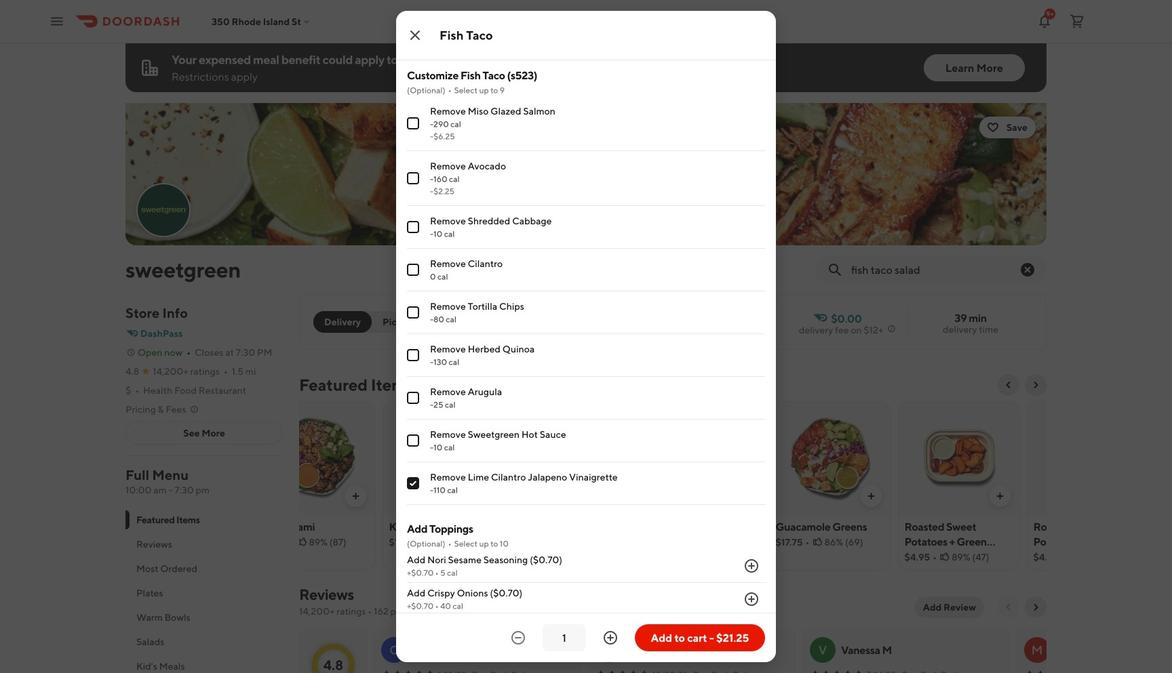 Task type: locate. For each thing, give the bounding box(es) containing it.
sweetgreen image
[[126, 103, 1047, 246], [138, 185, 189, 236]]

None radio
[[364, 311, 424, 333]]

None checkbox
[[407, 117, 419, 130], [407, 221, 419, 233], [407, 349, 419, 362], [407, 392, 419, 404], [407, 478, 419, 490], [407, 117, 419, 130], [407, 221, 419, 233], [407, 349, 419, 362], [407, 392, 419, 404], [407, 478, 419, 490]]

add item to cart image for roasted sweet potatoes + green goddess ranch image
[[995, 491, 1006, 502]]

add item to cart image for guacamole greens image
[[866, 491, 877, 502]]

1 horizontal spatial add item to cart image
[[866, 491, 877, 502]]

1 vertical spatial increase quantity by 1 image
[[744, 592, 760, 608]]

1 vertical spatial group
[[407, 522, 765, 674]]

2 horizontal spatial add item to cart image
[[995, 491, 1006, 502]]

open menu image
[[49, 13, 65, 30]]

decrease quantity by 1 image
[[510, 630, 526, 647]]

None radio
[[313, 311, 372, 333]]

add item to cart image
[[350, 491, 361, 502], [866, 491, 877, 502], [995, 491, 1006, 502]]

roasted sweet potatoes + hot honey mustard image
[[1028, 402, 1148, 516]]

group
[[407, 68, 765, 505], [407, 522, 765, 674]]

heading
[[299, 375, 413, 396]]

1 group from the top
[[407, 68, 765, 505]]

increase quantity by 1 image
[[744, 558, 760, 575], [744, 592, 760, 608], [602, 630, 619, 647]]

0 vertical spatial increase quantity by 1 image
[[744, 558, 760, 575]]

fish taco image
[[641, 402, 762, 516]]

order methods option group
[[313, 311, 424, 333]]

Current quantity is 1 number field
[[551, 631, 578, 646]]

dialog
[[396, 0, 852, 674]]

1 add item to cart image from the left
[[350, 491, 361, 502]]

previous image
[[1003, 602, 1014, 613]]

close fish taco image
[[407, 27, 423, 43]]

2 add item to cart image from the left
[[866, 491, 877, 502]]

3 add item to cart image from the left
[[995, 491, 1006, 502]]

0 vertical spatial group
[[407, 68, 765, 505]]

0 horizontal spatial add item to cart image
[[350, 491, 361, 502]]

None checkbox
[[407, 172, 419, 185], [407, 264, 419, 276], [407, 307, 419, 319], [407, 435, 419, 447], [407, 172, 419, 185], [407, 264, 419, 276], [407, 307, 419, 319], [407, 435, 419, 447]]

2 group from the top
[[407, 522, 765, 674]]

guacamole greens image
[[770, 402, 890, 516]]

next button of carousel image
[[1031, 380, 1041, 391]]

previous button of carousel image
[[1003, 380, 1014, 391]]



Task type: vqa. For each thing, say whether or not it's contained in the screenshot.
heading
yes



Task type: describe. For each thing, give the bounding box(es) containing it.
0 items, open order cart image
[[1069, 13, 1086, 30]]

roasted sweet potatoes + green goddess ranch image
[[899, 402, 1019, 516]]

add item to cart image for 'shroomami' image
[[350, 491, 361, 502]]

kale caesar image
[[384, 402, 504, 516]]

shroomami image
[[255, 402, 375, 516]]

notification bell image
[[1037, 13, 1053, 30]]

2 vertical spatial increase quantity by 1 image
[[602, 630, 619, 647]]

next image
[[1031, 602, 1041, 613]]

Item Search search field
[[851, 263, 1020, 277]]

super green goddess image
[[513, 402, 633, 516]]



